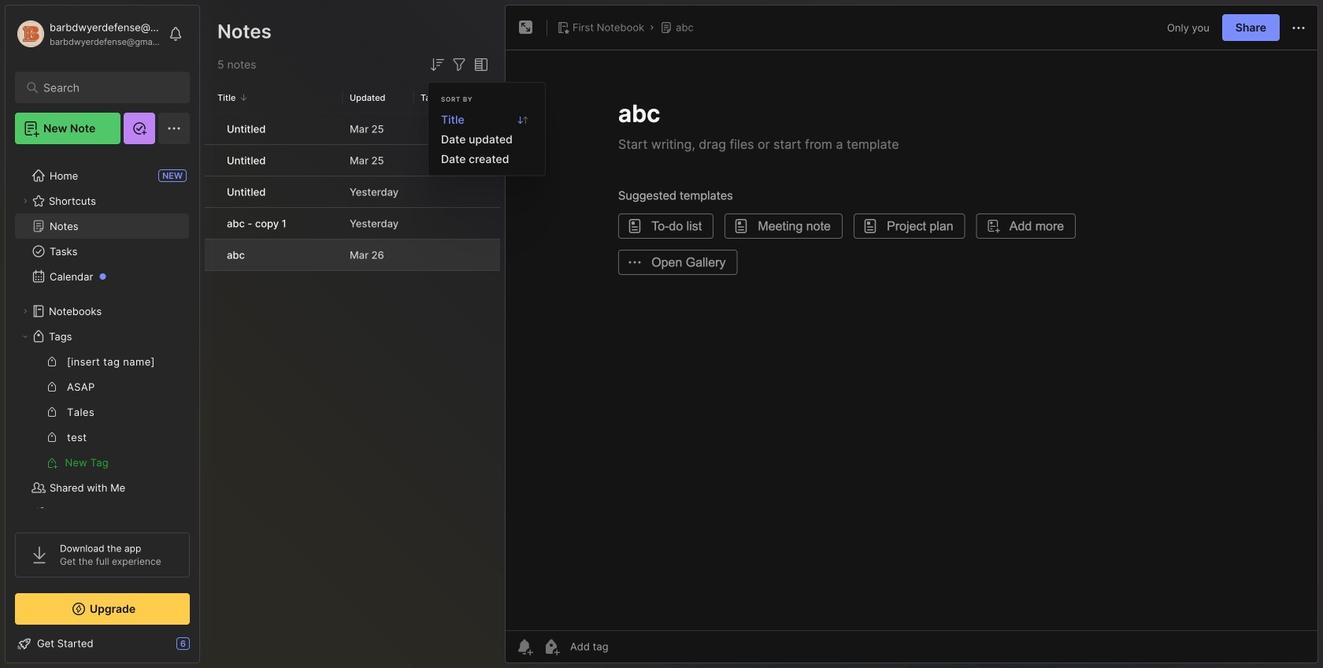 Task type: describe. For each thing, give the bounding box(es) containing it.
4 cell from the top
[[205, 208, 217, 239]]

add a reminder image
[[515, 637, 534, 656]]

Help and Learning task checklist field
[[6, 631, 199, 656]]

Sort options field
[[428, 55, 447, 74]]

Note Editor text field
[[506, 50, 1318, 630]]

1 cell from the top
[[205, 113, 217, 144]]

Add filters field
[[450, 55, 469, 74]]

expand note image
[[517, 18, 536, 37]]

tree inside "main" element
[[6, 154, 199, 560]]

2 cell from the top
[[205, 145, 217, 176]]

group inside tree
[[15, 349, 189, 475]]

main element
[[0, 0, 205, 668]]

expand tags image
[[20, 332, 30, 341]]

expand notebooks image
[[20, 306, 30, 316]]

none search field inside "main" element
[[43, 78, 169, 97]]

more actions image
[[1290, 19, 1309, 37]]

Search text field
[[43, 80, 169, 95]]

View options field
[[469, 55, 491, 74]]

Add tag field
[[569, 640, 687, 654]]



Task type: locate. For each thing, give the bounding box(es) containing it.
Account field
[[15, 18, 161, 50]]

3 cell from the top
[[205, 176, 217, 207]]

group
[[15, 349, 189, 475]]

add tag image
[[542, 637, 561, 656]]

5 cell from the top
[[205, 240, 217, 270]]

row group
[[205, 113, 500, 272]]

tree
[[6, 154, 199, 560]]

More actions field
[[1290, 18, 1309, 37]]

note window element
[[505, 5, 1319, 667]]

dropdown list menu
[[429, 110, 545, 169]]

cell
[[205, 113, 217, 144], [205, 145, 217, 176], [205, 176, 217, 207], [205, 208, 217, 239], [205, 240, 217, 270]]

click to collapse image
[[199, 639, 211, 658]]

add filters image
[[450, 55, 469, 74]]

None search field
[[43, 78, 169, 97]]



Task type: vqa. For each thing, say whether or not it's contained in the screenshot.
the topmost the More actions field
no



